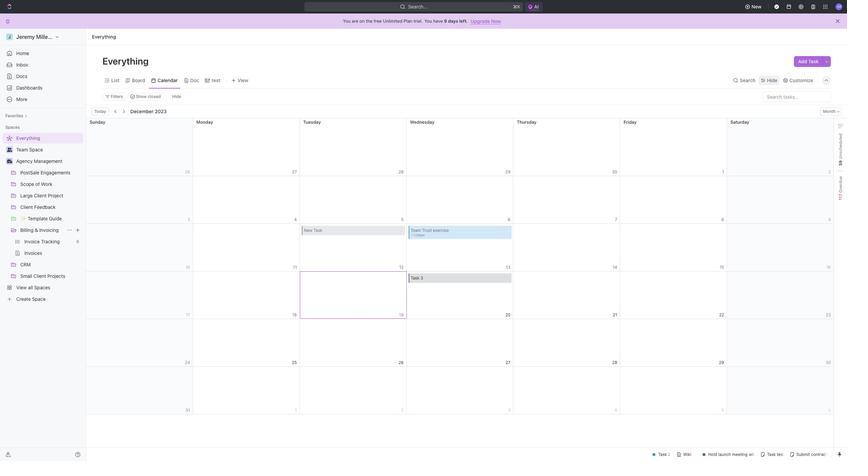 Task type: locate. For each thing, give the bounding box(es) containing it.
9
[[444, 18, 447, 24], [829, 217, 831, 222]]

2 horizontal spatial 3
[[508, 408, 511, 413]]

2 horizontal spatial task
[[809, 59, 819, 64]]

5 row from the top
[[86, 319, 834, 367]]

new inside new button
[[752, 4, 762, 9]]

1 vertical spatial 2
[[401, 408, 404, 413]]

search...
[[408, 4, 428, 9]]

0 vertical spatial 5
[[401, 217, 404, 222]]

1 vertical spatial 29
[[719, 360, 725, 365]]

client up client feedback
[[34, 193, 47, 199]]

client feedback
[[20, 204, 56, 210]]

favorites
[[5, 113, 23, 118]]

row containing 3
[[86, 176, 834, 224]]

tree
[[3, 133, 83, 305]]

hide down the calendar
[[172, 94, 181, 99]]

0 horizontal spatial view
[[16, 285, 27, 291]]

1 vertical spatial 30
[[826, 360, 831, 365]]

jeremy
[[16, 34, 35, 40]]

1 vertical spatial 1
[[295, 408, 297, 413]]

1 horizontal spatial spaces
[[34, 285, 50, 291]]

space up agency management
[[29, 147, 43, 153]]

1 horizontal spatial view
[[238, 77, 249, 83]]

unscheduled
[[838, 134, 843, 161]]

team space
[[16, 147, 43, 153]]

1 horizontal spatial 28
[[613, 360, 618, 365]]

1 horizontal spatial 5
[[722, 408, 725, 413]]

1 vertical spatial team
[[411, 228, 421, 233]]

small client projects
[[20, 273, 65, 279]]

1 horizontal spatial everything link
[[90, 33, 118, 41]]

row containing new task
[[86, 224, 834, 272]]

1 vertical spatial 9
[[829, 217, 831, 222]]

1 horizontal spatial 26
[[399, 360, 404, 365]]

2 vertical spatial 3
[[508, 408, 511, 413]]

18
[[293, 312, 297, 318]]

more
[[16, 96, 27, 102]]

grid containing sunday
[[86, 118, 834, 448]]

20
[[506, 312, 511, 318]]

0 vertical spatial 9
[[444, 18, 447, 24]]

0 horizontal spatial 9
[[444, 18, 447, 24]]

project
[[48, 193, 63, 199]]

space down view all spaces link
[[32, 296, 46, 302]]

1 vertical spatial hide
[[172, 94, 181, 99]]

1 vertical spatial 28
[[613, 360, 618, 365]]

2 vertical spatial task
[[411, 276, 420, 281]]

1 vertical spatial 26
[[399, 360, 404, 365]]

today button
[[92, 108, 109, 116]]

0 horizontal spatial spaces
[[5, 125, 20, 130]]

2 vertical spatial 6
[[829, 408, 831, 413]]

customize button
[[781, 76, 816, 85]]

1 horizontal spatial 27
[[506, 360, 511, 365]]

team for team trust exercise
[[411, 228, 421, 233]]

1 vertical spatial task
[[314, 228, 322, 233]]

you left the 'have'
[[425, 18, 432, 24]]

home link
[[3, 48, 83, 59]]

tracking
[[41, 239, 60, 245]]

0 vertical spatial 1
[[723, 169, 725, 174]]

create space
[[16, 296, 46, 302]]

dashboards
[[16, 85, 43, 91]]

large
[[20, 193, 33, 199]]

client down large
[[20, 204, 33, 210]]

trial.
[[414, 18, 423, 24]]

1 vertical spatial view
[[16, 285, 27, 291]]

j
[[8, 34, 11, 39]]

19
[[399, 312, 404, 318]]

everything link
[[90, 33, 118, 41], [3, 133, 82, 144]]

0 horizontal spatial 1
[[295, 408, 297, 413]]

days
[[448, 18, 458, 24]]

1 vertical spatial space
[[32, 296, 46, 302]]

team up agency
[[16, 147, 28, 153]]

0 horizontal spatial 30
[[613, 169, 618, 174]]

wednesday
[[410, 119, 435, 125]]

✨
[[20, 216, 26, 222]]

0 vertical spatial task
[[809, 59, 819, 64]]

new
[[752, 4, 762, 9], [304, 228, 313, 233]]

left.
[[460, 18, 468, 24]]

1 vertical spatial 5
[[722, 408, 725, 413]]

1 vertical spatial 3
[[421, 276, 423, 281]]

0 vertical spatial everything link
[[90, 33, 118, 41]]

row
[[86, 118, 834, 176], [86, 176, 834, 224], [86, 224, 834, 272], [86, 272, 834, 319], [86, 319, 834, 367], [86, 367, 834, 415]]

jeremy miller's workspace
[[16, 34, 84, 40]]

view inside button
[[238, 77, 249, 83]]

team space link
[[16, 144, 82, 155]]

space inside team space link
[[29, 147, 43, 153]]

test link
[[210, 76, 220, 85]]

0 vertical spatial everything
[[92, 34, 116, 40]]

1 vertical spatial 6
[[77, 239, 79, 244]]

view all spaces
[[16, 285, 50, 291]]

0 vertical spatial view
[[238, 77, 249, 83]]

4
[[294, 217, 297, 222], [615, 408, 618, 413]]

1 horizontal spatial 1
[[723, 169, 725, 174]]

crm
[[20, 262, 31, 268]]

0 vertical spatial 29
[[506, 169, 511, 174]]

1 horizontal spatial new
[[752, 4, 762, 9]]

upgrade now link
[[471, 18, 501, 24]]

view inside tree
[[16, 285, 27, 291]]

space for team space
[[29, 147, 43, 153]]

&
[[35, 227, 38, 233]]

0 vertical spatial 3
[[188, 217, 190, 222]]

task 3
[[411, 276, 423, 281]]

everything for the top everything link
[[92, 34, 116, 40]]

1 horizontal spatial 6
[[508, 217, 511, 222]]

thursday
[[517, 119, 537, 125]]

closed
[[148, 94, 161, 99]]

show
[[136, 94, 147, 99]]

14
[[613, 265, 618, 270]]

0 vertical spatial team
[[16, 147, 28, 153]]

ai
[[535, 4, 539, 9]]

task inside button
[[809, 59, 819, 64]]

1 vertical spatial new
[[304, 228, 313, 233]]

0 horizontal spatial you
[[343, 18, 351, 24]]

1 row from the top
[[86, 118, 834, 176]]

team inside row
[[411, 228, 421, 233]]

show closed
[[136, 94, 161, 99]]

29
[[506, 169, 511, 174], [719, 360, 725, 365]]

0 vertical spatial 27
[[292, 169, 297, 174]]

client up view all spaces link
[[33, 273, 46, 279]]

postsale engagements link
[[20, 167, 82, 178]]

row containing 31
[[86, 367, 834, 415]]

create space link
[[3, 294, 82, 305]]

hide button
[[759, 76, 780, 85]]

1:30pm
[[414, 233, 425, 237]]

sunday
[[90, 119, 105, 125]]

hide button
[[170, 93, 184, 101]]

0 vertical spatial 2
[[829, 169, 831, 174]]

26
[[185, 169, 190, 174], [399, 360, 404, 365]]

Search tasks... text field
[[763, 92, 831, 102]]

jm
[[837, 4, 842, 9]]

⌘k
[[513, 4, 521, 9]]

4 row from the top
[[86, 272, 834, 319]]

row containing 24
[[86, 319, 834, 367]]

0 horizontal spatial 6
[[77, 239, 79, 244]]

everything inside tree
[[16, 135, 40, 141]]

0 vertical spatial client
[[34, 193, 47, 199]]

0 vertical spatial hide
[[768, 77, 778, 83]]

invoice
[[24, 239, 40, 245]]

12
[[400, 265, 404, 270]]

client for small
[[33, 273, 46, 279]]

0 horizontal spatial 5
[[401, 217, 404, 222]]

1 horizontal spatial 2
[[829, 169, 831, 174]]

client
[[34, 193, 47, 199], [20, 204, 33, 210], [33, 273, 46, 279]]

guide
[[49, 216, 62, 222]]

agency
[[16, 158, 33, 164]]

0 vertical spatial 6
[[508, 217, 511, 222]]

doc link
[[189, 76, 199, 85]]

1 vertical spatial client
[[20, 204, 33, 210]]

view right test
[[238, 77, 249, 83]]

1 horizontal spatial team
[[411, 228, 421, 233]]

you left are at left top
[[343, 18, 351, 24]]

miller's
[[36, 34, 54, 40]]

6 row from the top
[[86, 367, 834, 415]]

grid
[[86, 118, 834, 448]]

0 horizontal spatial everything link
[[3, 133, 82, 144]]

1 vertical spatial 4
[[615, 408, 618, 413]]

0 horizontal spatial 2
[[401, 408, 404, 413]]

client for large
[[34, 193, 47, 199]]

59
[[838, 161, 843, 166]]

scope of work link
[[20, 179, 82, 190]]

1 horizontal spatial hide
[[768, 77, 778, 83]]

new for new task
[[304, 228, 313, 233]]

hide right search
[[768, 77, 778, 83]]

add
[[799, 59, 808, 64]]

management
[[34, 158, 62, 164]]

13
[[506, 265, 511, 270]]

large client project
[[20, 193, 63, 199]]

space inside create space link
[[32, 296, 46, 302]]

1 vertical spatial everything link
[[3, 133, 82, 144]]

0 horizontal spatial 4
[[294, 217, 297, 222]]

0 horizontal spatial new
[[304, 228, 313, 233]]

1 horizontal spatial you
[[425, 18, 432, 24]]

spaces down small client projects
[[34, 285, 50, 291]]

view button
[[229, 76, 251, 85]]

0 vertical spatial space
[[29, 147, 43, 153]]

0 horizontal spatial 26
[[185, 169, 190, 174]]

task
[[809, 59, 819, 64], [314, 228, 322, 233], [411, 276, 420, 281]]

1 horizontal spatial task
[[411, 276, 420, 281]]

0 vertical spatial 30
[[613, 169, 618, 174]]

large client project link
[[20, 191, 82, 201]]

2 row from the top
[[86, 176, 834, 224]]

list link
[[110, 76, 119, 85]]

2 vertical spatial everything
[[16, 135, 40, 141]]

tree inside sidebar navigation
[[3, 133, 83, 305]]

0 horizontal spatial task
[[314, 228, 322, 233]]

feedback
[[34, 204, 56, 210]]

1 horizontal spatial 4
[[615, 408, 618, 413]]

3 row from the top
[[86, 224, 834, 272]]

2 vertical spatial client
[[33, 273, 46, 279]]

team up 1:30pm
[[411, 228, 421, 233]]

board link
[[131, 76, 145, 85]]

0 horizontal spatial hide
[[172, 94, 181, 99]]

0 vertical spatial spaces
[[5, 125, 20, 130]]

tree containing everything
[[3, 133, 83, 305]]

1 horizontal spatial 30
[[826, 360, 831, 365]]

spaces down favorites at the left top of page
[[5, 125, 20, 130]]

you
[[343, 18, 351, 24], [425, 18, 432, 24]]

0 vertical spatial 28
[[399, 169, 404, 174]]

test
[[212, 77, 220, 83]]

team inside team space link
[[16, 147, 28, 153]]

0 horizontal spatial team
[[16, 147, 28, 153]]

new inside row
[[304, 228, 313, 233]]

1 horizontal spatial 29
[[719, 360, 725, 365]]

0 vertical spatial new
[[752, 4, 762, 9]]

view left all
[[16, 285, 27, 291]]

1 vertical spatial everything
[[103, 55, 151, 67]]



Task type: describe. For each thing, give the bounding box(es) containing it.
new task
[[304, 228, 322, 233]]

1 horizontal spatial 3
[[421, 276, 423, 281]]

9 inside "you are on the free unlimited plan trial. you have 9 days left. upgrade now"
[[444, 18, 447, 24]]

search
[[740, 77, 756, 83]]

client feedback link
[[20, 202, 82, 213]]

billing & invoicing
[[20, 227, 59, 233]]

invoices
[[24, 250, 42, 256]]

monday
[[197, 119, 213, 125]]

space for create space
[[32, 296, 46, 302]]

month button
[[821, 108, 842, 116]]

trust
[[422, 228, 432, 233]]

are
[[352, 18, 359, 24]]

small client projects link
[[20, 271, 82, 282]]

saturday
[[731, 119, 750, 125]]

1 vertical spatial 27
[[506, 360, 511, 365]]

workspace
[[56, 34, 84, 40]]

agency management
[[16, 158, 62, 164]]

crm link
[[20, 260, 82, 270]]

8
[[722, 217, 725, 222]]

row containing task 3
[[86, 272, 834, 319]]

calendar
[[158, 77, 178, 83]]

exercise
[[433, 228, 449, 233]]

unlimited
[[383, 18, 403, 24]]

plan
[[404, 18, 413, 24]]

billing & invoicing link
[[20, 225, 64, 236]]

team for team space
[[16, 147, 28, 153]]

2 horizontal spatial 6
[[829, 408, 831, 413]]

scope of work
[[20, 181, 52, 187]]

filters button
[[103, 93, 126, 101]]

2023
[[155, 109, 167, 114]]

template
[[28, 216, 48, 222]]

docs
[[16, 73, 27, 79]]

new button
[[743, 1, 766, 12]]

7
[[615, 217, 618, 222]]

engagements
[[41, 170, 71, 176]]

invoice tracking link
[[24, 237, 74, 247]]

show closed button
[[128, 93, 164, 101]]

1 horizontal spatial 9
[[829, 217, 831, 222]]

invoices link
[[24, 248, 82, 259]]

24
[[185, 360, 190, 365]]

billing
[[20, 227, 33, 233]]

search button
[[732, 76, 758, 85]]

view button
[[229, 72, 251, 88]]

hide inside button
[[172, 94, 181, 99]]

calendar link
[[156, 76, 178, 85]]

task for new task
[[314, 228, 322, 233]]

21
[[613, 312, 618, 318]]

upgrade
[[471, 18, 490, 24]]

today
[[94, 109, 106, 114]]

31
[[186, 408, 190, 413]]

jeremy miller's workspace, , element
[[6, 33, 13, 40]]

1 you from the left
[[343, 18, 351, 24]]

docs link
[[3, 71, 83, 82]]

new for new
[[752, 4, 762, 9]]

view for view all spaces
[[16, 285, 27, 291]]

0 horizontal spatial 27
[[292, 169, 297, 174]]

user group image
[[7, 148, 12, 152]]

business time image
[[7, 159, 12, 163]]

view for view
[[238, 77, 249, 83]]

10
[[186, 265, 190, 270]]

favorites button
[[3, 112, 30, 120]]

friday
[[624, 119, 637, 125]]

the
[[366, 18, 373, 24]]

invoice tracking
[[24, 239, 60, 245]]

17
[[186, 312, 190, 318]]

6 inside sidebar navigation
[[77, 239, 79, 244]]

now
[[491, 18, 501, 24]]

row containing 26
[[86, 118, 834, 176]]

hide inside dropdown button
[[768, 77, 778, 83]]

✨ template guide link
[[20, 214, 82, 224]]

scope
[[20, 181, 34, 187]]

16
[[827, 265, 831, 270]]

2 you from the left
[[425, 18, 432, 24]]

sidebar navigation
[[0, 29, 88, 462]]

agency management link
[[16, 156, 82, 167]]

work
[[41, 181, 52, 187]]

free
[[374, 18, 382, 24]]

have
[[433, 18, 443, 24]]

add task
[[799, 59, 819, 64]]

of
[[35, 181, 40, 187]]

0 horizontal spatial 28
[[399, 169, 404, 174]]

1 vertical spatial spaces
[[34, 285, 50, 291]]

11
[[293, 265, 297, 270]]

you are on the free unlimited plan trial. you have 9 days left. upgrade now
[[343, 18, 501, 24]]

0 vertical spatial 4
[[294, 217, 297, 222]]

✨ template guide
[[20, 216, 62, 222]]

0 horizontal spatial 29
[[506, 169, 511, 174]]

inbox
[[16, 62, 28, 68]]

0 vertical spatial 26
[[185, 169, 190, 174]]

home
[[16, 50, 29, 56]]

117
[[838, 194, 843, 201]]

everything for the leftmost everything link
[[16, 135, 40, 141]]

projects
[[47, 273, 65, 279]]

add task button
[[795, 56, 823, 67]]

december 2023
[[130, 109, 167, 114]]

doc
[[190, 77, 199, 83]]

small
[[20, 273, 32, 279]]

task for add task
[[809, 59, 819, 64]]

on
[[360, 18, 365, 24]]

postsale
[[20, 170, 39, 176]]

jm button
[[834, 1, 845, 12]]

0 horizontal spatial 3
[[188, 217, 190, 222]]

25
[[292, 360, 297, 365]]

dashboards link
[[3, 83, 83, 93]]



Task type: vqa. For each thing, say whether or not it's contained in the screenshot.
SUNDAY
yes



